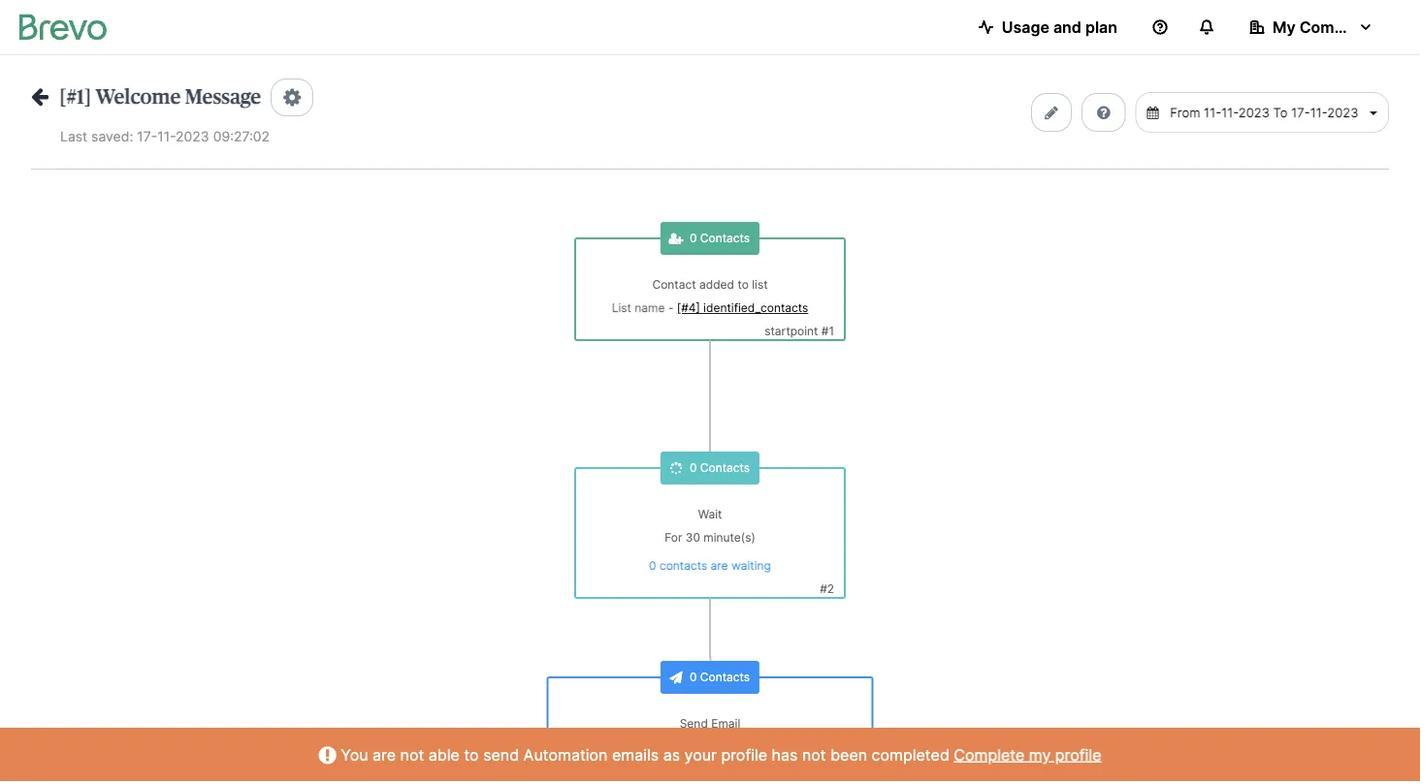 Task type: describe. For each thing, give the bounding box(es) containing it.
template
[[710, 741, 758, 755]]

been
[[831, 746, 867, 765]]

0 vertical spatial email
[[711, 717, 740, 731]]

arrow left image
[[31, 86, 49, 106]]

0 horizontal spatial -
[[632, 741, 638, 755]]

complete
[[954, 746, 1025, 765]]

- inside the contact added to list list name - [#4] identified_contacts startpoint #1
[[668, 301, 674, 315]]

you
[[341, 746, 368, 765]]

saved:
[[91, 128, 133, 145]]

1 vertical spatial are
[[373, 746, 396, 765]]

usage and plan
[[1002, 17, 1118, 36]]

question circle image
[[1097, 105, 1110, 120]]

your
[[684, 746, 717, 765]]

#1
[[822, 324, 834, 339]]

wait
[[698, 508, 722, 522]]

1 not from the left
[[400, 746, 424, 765]]

minute(s)
[[704, 531, 756, 545]]

[#1]                             welcome message link
[[31, 86, 261, 107]]

default
[[667, 741, 706, 755]]

contacts for email
[[660, 769, 707, 783]]

plan
[[1085, 17, 1118, 36]]

#2
[[820, 583, 834, 597]]

11-
[[157, 128, 176, 145]]

for
[[665, 531, 682, 545]]

are for 30
[[711, 559, 728, 573]]

[#4]
[[677, 301, 700, 315]]

0 contacts link for for 30 minute(s)
[[690, 461, 750, 475]]

added
[[699, 278, 734, 292]]

to inside the contact added to list list name - [#4] identified_contacts startpoint #1
[[738, 278, 749, 292]]

[#1]                             welcome message
[[59, 87, 261, 107]]

30
[[686, 531, 700, 545]]

0 contacts link for list name -
[[690, 231, 750, 245]]

usage and plan button
[[963, 8, 1133, 47]]

[#4] identified_contacts link
[[677, 301, 808, 315]]

[#5] default template -welcome mail_1 link
[[641, 741, 852, 755]]

0 vertical spatial welcome
[[96, 87, 181, 107]]

2 not from the left
[[802, 746, 826, 765]]

17-
[[137, 128, 157, 145]]

company
[[1300, 17, 1371, 36]]

3 0 contacts from the top
[[690, 671, 750, 685]]

list
[[612, 301, 631, 315]]

contacts for for
[[660, 559, 707, 573]]

usage
[[1002, 17, 1050, 36]]

complete my profile link
[[954, 746, 1102, 765]]

2 horizontal spatial -
[[761, 741, 766, 755]]

1 vertical spatial email
[[600, 741, 629, 755]]

2 profile from the left
[[1055, 746, 1102, 765]]



Task type: vqa. For each thing, say whether or not it's contained in the screenshot.
the bottommost to
yes



Task type: locate. For each thing, give the bounding box(es) containing it.
1 0 contacts link from the top
[[690, 231, 750, 245]]

waiting
[[731, 559, 771, 573], [731, 769, 771, 783]]

to right the able
[[464, 746, 479, 765]]

0 vertical spatial 0 contacts are waiting
[[649, 559, 771, 573]]

0 vertical spatial 0 contacts
[[690, 231, 750, 245]]

1 0 contacts are waiting from the top
[[649, 559, 771, 573]]

1 0 contacts from the top
[[690, 231, 750, 245]]

completed
[[872, 746, 950, 765]]

1 horizontal spatial welcome
[[766, 741, 816, 755]]

name
[[635, 301, 665, 315]]

my company
[[1273, 17, 1371, 36]]

1 vertical spatial contacts
[[700, 461, 750, 475]]

0 vertical spatial contacts
[[700, 231, 750, 245]]

2 0 contacts from the top
[[690, 461, 750, 475]]

waiting down [#5] default template -welcome mail_1 link
[[731, 769, 771, 783]]

[#1]
[[59, 87, 91, 107]]

are right you at the left of the page
[[373, 746, 396, 765]]

0 contacts are waiting for for
[[649, 559, 771, 573]]

emails
[[612, 746, 659, 765]]

cog image
[[283, 87, 301, 108]]

0 contacts link up added
[[690, 231, 750, 245]]

0
[[690, 231, 697, 245], [690, 461, 697, 475], [649, 559, 656, 573], [690, 671, 697, 685], [649, 769, 656, 783]]

2 waiting from the top
[[731, 769, 771, 783]]

2 vertical spatial are
[[711, 769, 728, 783]]

-
[[668, 301, 674, 315], [632, 741, 638, 755], [761, 741, 766, 755]]

contacts up wait
[[700, 461, 750, 475]]

wait for 30 minute(s)
[[665, 508, 756, 545]]

profile left has
[[721, 746, 767, 765]]

1 horizontal spatial send
[[680, 717, 708, 731]]

2 vertical spatial 0 contacts
[[690, 671, 750, 685]]

1 waiting from the top
[[731, 559, 771, 573]]

1 horizontal spatial not
[[802, 746, 826, 765]]

0 contacts are waiting down 30
[[649, 559, 771, 573]]

contacts
[[700, 231, 750, 245], [700, 461, 750, 475], [700, 671, 750, 685]]

0 horizontal spatial send
[[568, 741, 596, 755]]

calendar image
[[1147, 106, 1159, 119]]

1 vertical spatial waiting
[[731, 769, 771, 783]]

mail_1
[[820, 741, 852, 755]]

0 horizontal spatial to
[[464, 746, 479, 765]]

welcome left mail_1
[[766, 741, 816, 755]]

profile right my
[[1055, 746, 1102, 765]]

1 vertical spatial to
[[464, 746, 479, 765]]

1 horizontal spatial to
[[738, 278, 749, 292]]

2023
[[176, 128, 209, 145]]

0 contacts are waiting for email
[[649, 769, 771, 783]]

0 contacts up send email send email - [#5] default template -welcome mail_1
[[690, 671, 750, 685]]

email up the template
[[711, 717, 740, 731]]

0 vertical spatial 0 contacts link
[[690, 231, 750, 245]]

you are not able to send automation emails as your profile has not been completed complete my profile
[[336, 746, 1102, 765]]

0 horizontal spatial welcome
[[96, 87, 181, 107]]

1 vertical spatial send
[[568, 741, 596, 755]]

0 contacts for for 30 minute(s)
[[690, 461, 750, 475]]

my
[[1029, 746, 1051, 765]]

0 vertical spatial waiting
[[731, 559, 771, 573]]

0 contacts are waiting down you are not able to send automation emails as your profile has not been completed complete my profile
[[649, 769, 771, 783]]

1 vertical spatial contacts
[[660, 769, 707, 783]]

3 0 contacts link from the top
[[690, 671, 750, 685]]

0 vertical spatial contacts
[[660, 559, 707, 573]]

has
[[772, 746, 798, 765]]

last
[[60, 128, 87, 145]]

list
[[752, 278, 768, 292]]

1 vertical spatial 0 contacts link
[[690, 461, 750, 475]]

1 profile from the left
[[721, 746, 767, 765]]

None text field
[[1162, 104, 1366, 122]]

2 contacts from the top
[[700, 461, 750, 475]]

send up default
[[680, 717, 708, 731]]

0 contacts link up wait
[[690, 461, 750, 475]]

contact added to list list name - [#4] identified_contacts startpoint #1
[[612, 278, 834, 339]]

contacts
[[660, 559, 707, 573], [660, 769, 707, 783]]

are down minute(s)
[[711, 559, 728, 573]]

email left [#5]
[[600, 741, 629, 755]]

0 contacts up wait
[[690, 461, 750, 475]]

my company button
[[1234, 8, 1389, 47]]

1 horizontal spatial email
[[711, 717, 740, 731]]

0 vertical spatial to
[[738, 278, 749, 292]]

0 for list name -'s 0 contacts link
[[690, 231, 697, 245]]

pencil image
[[1045, 105, 1058, 120]]

as
[[663, 746, 680, 765]]

0 for 1st 0 contacts link from the bottom of the page
[[690, 671, 697, 685]]

0 contacts link
[[690, 231, 750, 245], [690, 461, 750, 475], [690, 671, 750, 685]]

are down you are not able to send automation emails as your profile has not been completed complete my profile
[[711, 769, 728, 783]]

3 contacts from the top
[[700, 671, 750, 685]]

0 horizontal spatial profile
[[721, 746, 767, 765]]

contacts down 30
[[660, 559, 707, 573]]

1 vertical spatial 0 contacts
[[690, 461, 750, 475]]

waiting for send email
[[731, 769, 771, 783]]

- left [#5]
[[632, 741, 638, 755]]

09:27:02
[[213, 128, 270, 145]]

1 vertical spatial 0 contacts are waiting
[[649, 769, 771, 783]]

automation
[[523, 746, 608, 765]]

not left the able
[[400, 746, 424, 765]]

1 contacts from the top
[[660, 559, 707, 573]]

0 vertical spatial are
[[711, 559, 728, 573]]

0 contacts link up send email send email - [#5] default template -welcome mail_1
[[690, 671, 750, 685]]

startpoint
[[765, 324, 818, 339]]

contacts up send email send email - [#5] default template -welcome mail_1
[[700, 671, 750, 685]]

welcome up '17-'
[[96, 87, 181, 107]]

- left has
[[761, 741, 766, 755]]

are for send
[[711, 769, 728, 783]]

contacts for list name -
[[700, 231, 750, 245]]

0 horizontal spatial email
[[600, 741, 629, 755]]

contacts down as
[[660, 769, 707, 783]]

send
[[680, 717, 708, 731], [568, 741, 596, 755]]

are
[[711, 559, 728, 573], [373, 746, 396, 765], [711, 769, 728, 783]]

contacts for for 30 minute(s)
[[700, 461, 750, 475]]

0 contacts for list name -
[[690, 231, 750, 245]]

2 0 contacts are waiting from the top
[[649, 769, 771, 783]]

1 vertical spatial welcome
[[766, 741, 816, 755]]

0 vertical spatial send
[[680, 717, 708, 731]]

1 contacts from the top
[[700, 231, 750, 245]]

identified_contacts
[[703, 301, 808, 315]]

- left [#4]
[[668, 301, 674, 315]]

to
[[738, 278, 749, 292], [464, 746, 479, 765]]

2 contacts from the top
[[660, 769, 707, 783]]

contact
[[652, 278, 696, 292]]

0 contacts up added
[[690, 231, 750, 245]]

message
[[185, 87, 261, 107]]

welcome inside send email send email - [#5] default template -welcome mail_1
[[766, 741, 816, 755]]

send left emails
[[568, 741, 596, 755]]

1 horizontal spatial -
[[668, 301, 674, 315]]

send
[[483, 746, 519, 765]]

2 0 contacts link from the top
[[690, 461, 750, 475]]

exclamation circle image
[[319, 748, 336, 764]]

last saved: 17-11-2023 09:27:02
[[60, 128, 270, 145]]

waiting for wait
[[731, 559, 771, 573]]

1 horizontal spatial profile
[[1055, 746, 1102, 765]]

0 contacts are waiting
[[649, 559, 771, 573], [649, 769, 771, 783]]

able
[[429, 746, 460, 765]]

contacts up added
[[700, 231, 750, 245]]

0 for 0 contacts link related to for 30 minute(s)
[[690, 461, 697, 475]]

0 horizontal spatial not
[[400, 746, 424, 765]]

2 vertical spatial contacts
[[700, 671, 750, 685]]

to left list
[[738, 278, 749, 292]]

2 vertical spatial 0 contacts link
[[690, 671, 750, 685]]

send email send email - [#5] default template -welcome mail_1
[[568, 717, 852, 755]]

profile
[[721, 746, 767, 765], [1055, 746, 1102, 765]]

[#5]
[[641, 741, 664, 755]]

and
[[1053, 17, 1082, 36]]

my
[[1273, 17, 1296, 36]]

welcome
[[96, 87, 181, 107], [766, 741, 816, 755]]

not right has
[[802, 746, 826, 765]]

email
[[711, 717, 740, 731], [600, 741, 629, 755]]

not
[[400, 746, 424, 765], [802, 746, 826, 765]]

waiting down minute(s)
[[731, 559, 771, 573]]

0 contacts
[[690, 231, 750, 245], [690, 461, 750, 475], [690, 671, 750, 685]]



